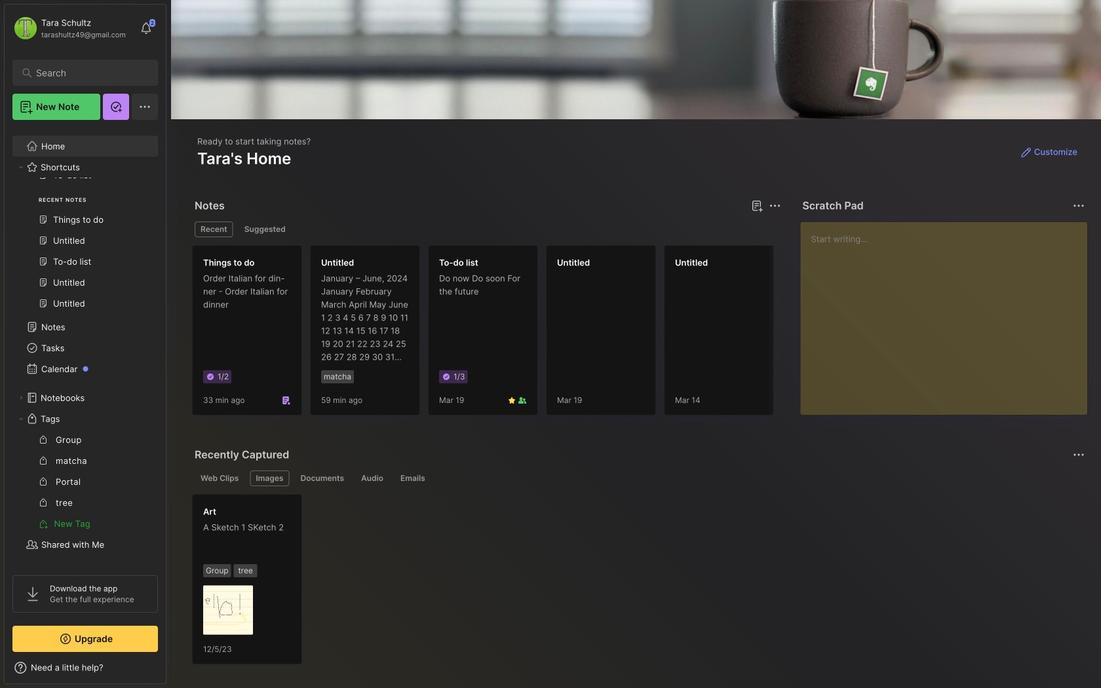 Task type: vqa. For each thing, say whether or not it's contained in the screenshot.
tree
yes



Task type: locate. For each thing, give the bounding box(es) containing it.
More actions field
[[766, 197, 784, 215], [1070, 197, 1088, 215], [1070, 446, 1088, 464]]

row group
[[192, 245, 1101, 424]]

expand notebooks image
[[17, 394, 25, 402]]

thumbnail image
[[203, 585, 253, 635]]

1 vertical spatial group
[[12, 429, 157, 534]]

Search text field
[[36, 67, 141, 79]]

None search field
[[36, 65, 141, 81]]

none search field inside main element
[[36, 65, 141, 81]]

0 vertical spatial tab list
[[195, 222, 779, 237]]

Account field
[[12, 15, 126, 41]]

1 vertical spatial tab list
[[195, 471, 1083, 486]]

group
[[12, 165, 157, 322], [12, 429, 157, 534]]

2 group from the top
[[12, 429, 157, 534]]

tab
[[195, 222, 233, 237], [238, 222, 292, 237], [195, 471, 245, 486], [250, 471, 289, 486], [295, 471, 350, 486], [355, 471, 389, 486], [395, 471, 431, 486]]

tree
[[5, 128, 166, 584]]

tree inside main element
[[5, 128, 166, 584]]

0 vertical spatial group
[[12, 165, 157, 322]]

Start writing… text field
[[811, 222, 1087, 404]]

expand tags image
[[17, 415, 25, 423]]

1 tab list from the top
[[195, 222, 779, 237]]

tab list
[[195, 222, 779, 237], [195, 471, 1083, 486]]

more actions image
[[767, 198, 783, 214], [1071, 198, 1087, 214], [1071, 447, 1087, 463]]

1 group from the top
[[12, 165, 157, 322]]



Task type: describe. For each thing, give the bounding box(es) containing it.
WHAT'S NEW field
[[5, 658, 166, 679]]

click to collapse image
[[166, 664, 175, 680]]

main element
[[0, 0, 170, 688]]

2 tab list from the top
[[195, 471, 1083, 486]]



